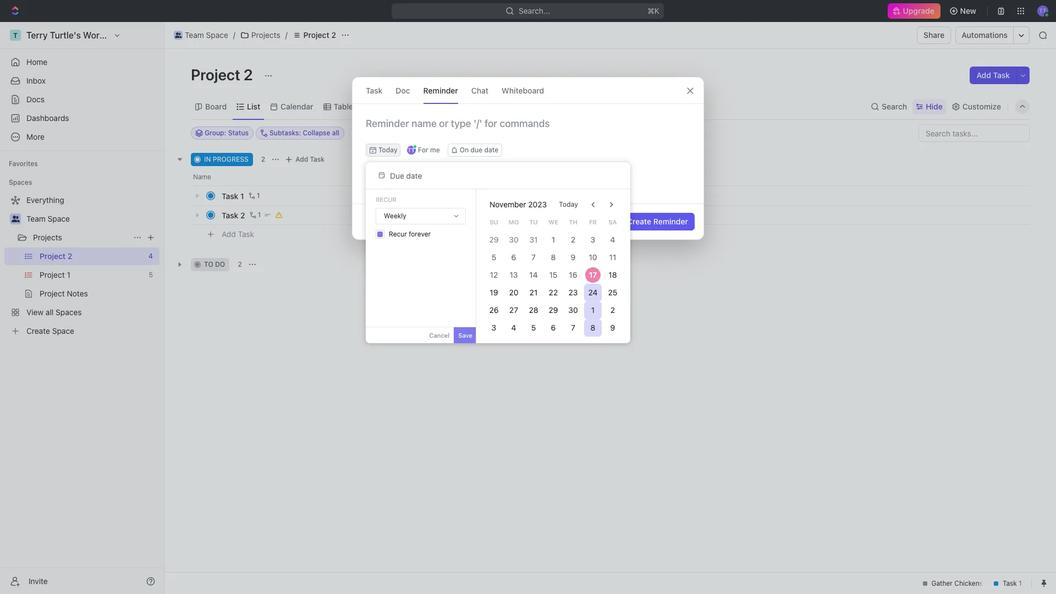 Task type: describe. For each thing, give the bounding box(es) containing it.
to do
[[204, 260, 225, 269]]

0 vertical spatial 5
[[492, 253, 496, 262]]

gantt
[[374, 102, 394, 111]]

november
[[490, 200, 526, 209]]

invite
[[29, 576, 48, 586]]

favorites button
[[4, 157, 42, 171]]

0 vertical spatial 3
[[591, 235, 596, 244]]

16
[[569, 270, 578, 280]]

board link
[[203, 99, 227, 114]]

share
[[924, 30, 945, 40]]

docs link
[[4, 91, 160, 108]]

12
[[490, 270, 498, 280]]

table link
[[332, 99, 353, 114]]

dashboards
[[26, 113, 69, 123]]

upgrade
[[904, 6, 935, 15]]

gantt link
[[372, 99, 394, 114]]

1 button for 2
[[247, 210, 263, 221]]

whiteboard button
[[502, 78, 544, 103]]

progress
[[213, 155, 249, 163]]

0 horizontal spatial project
[[191, 65, 240, 84]]

0 vertical spatial add task
[[977, 70, 1010, 80]]

tree inside sidebar navigation
[[4, 191, 160, 340]]

search...
[[519, 6, 551, 15]]

Reminder na﻿me or type '/' for commands text field
[[353, 117, 704, 144]]

do
[[215, 260, 225, 269]]

assignees button
[[445, 127, 496, 140]]

today button
[[366, 144, 400, 157]]

reminder button
[[424, 78, 458, 103]]

doc
[[396, 86, 410, 95]]

0 horizontal spatial 30
[[509, 235, 519, 244]]

create reminder
[[627, 217, 688, 226]]

1 horizontal spatial add
[[296, 155, 308, 163]]

1 horizontal spatial team space
[[185, 30, 228, 40]]

team space inside sidebar navigation
[[26, 214, 70, 223]]

we
[[549, 218, 558, 225]]

1 vertical spatial 5
[[531, 323, 536, 332]]

forever
[[409, 230, 431, 238]]

recur forever
[[389, 230, 431, 238]]

team inside sidebar navigation
[[26, 214, 46, 223]]

table
[[334, 102, 353, 111]]

favorites
[[9, 160, 38, 168]]

0 vertical spatial 8
[[551, 253, 556, 262]]

mo
[[509, 218, 519, 225]]

to
[[204, 260, 213, 269]]

2 vertical spatial add task
[[222, 229, 254, 239]]

user group image
[[11, 216, 20, 222]]

list link
[[245, 99, 260, 114]]

projects link inside tree
[[33, 229, 129, 247]]

search
[[882, 102, 908, 111]]

projects inside tree
[[33, 233, 62, 242]]

1 right task 2
[[258, 211, 261, 219]]

fr
[[589, 218, 597, 225]]

1 horizontal spatial add task button
[[282, 153, 329, 166]]

task 1
[[222, 191, 244, 201]]

1 vertical spatial add task
[[296, 155, 325, 163]]

27
[[510, 305, 518, 315]]

2 vertical spatial add task button
[[217, 228, 259, 241]]

in progress
[[204, 155, 249, 163]]

0 horizontal spatial 9
[[571, 253, 576, 262]]

user group image
[[175, 32, 182, 38]]

today inside button
[[559, 200, 578, 209]]

1 horizontal spatial 8
[[591, 323, 596, 332]]

inbox
[[26, 76, 46, 85]]

0 horizontal spatial 4
[[512, 323, 516, 332]]

1 horizontal spatial 6
[[551, 323, 556, 332]]

0 horizontal spatial 3
[[492, 323, 497, 332]]

today button
[[553, 196, 585, 214]]

hide button
[[913, 99, 946, 114]]

weekly button
[[376, 209, 466, 224]]

task inside dialog
[[366, 86, 383, 95]]

Search tasks... text field
[[919, 125, 1030, 141]]

15
[[549, 270, 558, 280]]

dashboards link
[[4, 110, 160, 127]]

26
[[489, 305, 499, 315]]

save
[[459, 332, 473, 339]]

new
[[961, 6, 977, 15]]

24
[[589, 288, 598, 297]]

dialog containing task
[[352, 77, 704, 240]]

25
[[608, 288, 618, 297]]

reminder inside button
[[654, 217, 688, 226]]

customize
[[963, 102, 1001, 111]]

1 horizontal spatial 4
[[611, 235, 615, 244]]

customize button
[[949, 99, 1005, 114]]

space inside tree
[[48, 214, 70, 223]]

0 horizontal spatial project 2
[[191, 65, 256, 84]]

task button
[[366, 78, 383, 103]]

1 vertical spatial 7
[[571, 323, 576, 332]]



Task type: vqa. For each thing, say whether or not it's contained in the screenshot.


Task type: locate. For each thing, give the bounding box(es) containing it.
0 horizontal spatial today
[[379, 146, 398, 154]]

1 vertical spatial reminder
[[654, 217, 688, 226]]

9 down 25
[[611, 323, 615, 332]]

9 up 16
[[571, 253, 576, 262]]

0 horizontal spatial 29
[[489, 235, 499, 244]]

0 horizontal spatial space
[[48, 214, 70, 223]]

0 horizontal spatial 5
[[492, 253, 496, 262]]

0 vertical spatial 30
[[509, 235, 519, 244]]

0 horizontal spatial 6
[[512, 253, 516, 262]]

spaces
[[9, 178, 32, 187]]

add up customize at the right
[[977, 70, 992, 80]]

1 button right task 2
[[247, 210, 263, 221]]

30
[[509, 235, 519, 244], [569, 305, 578, 315]]

3 down 26
[[492, 323, 497, 332]]

1 button for 1
[[246, 190, 262, 201]]

0 horizontal spatial projects link
[[33, 229, 129, 247]]

0 vertical spatial 4
[[611, 235, 615, 244]]

automations
[[962, 30, 1008, 40]]

22
[[549, 288, 558, 297]]

4
[[611, 235, 615, 244], [512, 323, 516, 332]]

reminder right doc
[[424, 86, 458, 95]]

7 up 14
[[532, 253, 536, 262]]

0 vertical spatial project 2
[[304, 30, 336, 40]]

5
[[492, 253, 496, 262], [531, 323, 536, 332]]

add down task 2
[[222, 229, 236, 239]]

1 vertical spatial projects
[[33, 233, 62, 242]]

1 vertical spatial add task button
[[282, 153, 329, 166]]

7 down "23"
[[571, 323, 576, 332]]

31
[[530, 235, 538, 244]]

1 vertical spatial space
[[48, 214, 70, 223]]

add down calendar link
[[296, 155, 308, 163]]

1 vertical spatial team space link
[[26, 210, 157, 228]]

1 vertical spatial recur
[[389, 230, 407, 238]]

create
[[627, 217, 652, 226]]

create reminder button
[[621, 213, 695, 231]]

0 horizontal spatial add task button
[[217, 228, 259, 241]]

0 vertical spatial space
[[206, 30, 228, 40]]

projects
[[251, 30, 280, 40], [33, 233, 62, 242]]

0 vertical spatial reminder
[[424, 86, 458, 95]]

19
[[490, 288, 498, 297]]

team space
[[185, 30, 228, 40], [26, 214, 70, 223]]

29 down 22
[[549, 305, 558, 315]]

team space link
[[171, 29, 231, 42], [26, 210, 157, 228]]

1 horizontal spatial 30
[[569, 305, 578, 315]]

0 horizontal spatial team space
[[26, 214, 70, 223]]

add task button down calendar link
[[282, 153, 329, 166]]

1 vertical spatial add
[[296, 155, 308, 163]]

chat button
[[471, 78, 489, 103]]

0 horizontal spatial reminder
[[424, 86, 458, 95]]

30 down mo
[[509, 235, 519, 244]]

1 vertical spatial team space
[[26, 214, 70, 223]]

0 vertical spatial add task button
[[970, 67, 1017, 84]]

23
[[569, 288, 578, 297]]

project 2 link
[[290, 29, 339, 42]]

2 / from the left
[[285, 30, 288, 40]]

0 vertical spatial 7
[[532, 253, 536, 262]]

2 horizontal spatial add task button
[[970, 67, 1017, 84]]

november 2023
[[490, 200, 547, 209]]

1 vertical spatial today
[[559, 200, 578, 209]]

0 horizontal spatial add
[[222, 229, 236, 239]]

1 button right task 1
[[246, 190, 262, 201]]

1 horizontal spatial 7
[[571, 323, 576, 332]]

1 horizontal spatial 29
[[549, 305, 558, 315]]

1 right task 1
[[257, 191, 260, 200]]

1 horizontal spatial projects link
[[238, 29, 283, 42]]

list
[[247, 102, 260, 111]]

team space right user group icon
[[185, 30, 228, 40]]

11
[[610, 253, 616, 262]]

2 horizontal spatial add task
[[977, 70, 1010, 80]]

home link
[[4, 53, 160, 71]]

0 horizontal spatial add task
[[222, 229, 254, 239]]

home
[[26, 57, 47, 67]]

1 horizontal spatial space
[[206, 30, 228, 40]]

recur down weekly
[[389, 230, 407, 238]]

0 vertical spatial projects
[[251, 30, 280, 40]]

space right user group image
[[48, 214, 70, 223]]

1 horizontal spatial today
[[559, 200, 578, 209]]

5 down 28
[[531, 323, 536, 332]]

1 vertical spatial 6
[[551, 323, 556, 332]]

today up th
[[559, 200, 578, 209]]

1 vertical spatial 1 button
[[247, 210, 263, 221]]

search button
[[868, 99, 911, 114]]

0 vertical spatial team space
[[185, 30, 228, 40]]

add task down task 2
[[222, 229, 254, 239]]

1 vertical spatial team
[[26, 214, 46, 223]]

1 horizontal spatial 5
[[531, 323, 536, 332]]

calendar
[[281, 102, 313, 111]]

add task button down task 2
[[217, 228, 259, 241]]

sidebar navigation
[[0, 22, 165, 594]]

2 horizontal spatial add
[[977, 70, 992, 80]]

tu
[[529, 218, 538, 225]]

hide
[[926, 102, 943, 111]]

inbox link
[[4, 72, 160, 90]]

team right user group icon
[[185, 30, 204, 40]]

weekly
[[384, 212, 407, 220]]

1 horizontal spatial 9
[[611, 323, 615, 332]]

1 down 24
[[591, 305, 595, 315]]

1 down we
[[552, 235, 555, 244]]

0 vertical spatial 29
[[489, 235, 499, 244]]

17
[[589, 270, 597, 280]]

0 horizontal spatial team space link
[[26, 210, 157, 228]]

2
[[332, 30, 336, 40], [244, 65, 253, 84], [261, 155, 265, 163], [240, 210, 245, 220], [571, 235, 576, 244], [238, 260, 242, 269], [611, 305, 615, 315]]

0 horizontal spatial 8
[[551, 253, 556, 262]]

0 vertical spatial 6
[[512, 253, 516, 262]]

tree containing team space
[[4, 191, 160, 340]]

in
[[204, 155, 211, 163]]

team right user group image
[[26, 214, 46, 223]]

1 horizontal spatial project 2
[[304, 30, 336, 40]]

upgrade link
[[888, 3, 941, 19]]

13
[[510, 270, 518, 280]]

project 2 inside project 2 link
[[304, 30, 336, 40]]

8 down 24
[[591, 323, 596, 332]]

1 button
[[246, 190, 262, 201], [247, 210, 263, 221]]

6 up 13
[[512, 253, 516, 262]]

0 vertical spatial projects link
[[238, 29, 283, 42]]

0 vertical spatial add
[[977, 70, 992, 80]]

2 vertical spatial add
[[222, 229, 236, 239]]

add task up customize at the right
[[977, 70, 1010, 80]]

share button
[[917, 26, 952, 44]]

3
[[591, 235, 596, 244], [492, 323, 497, 332]]

doc button
[[396, 78, 410, 103]]

team space right user group image
[[26, 214, 70, 223]]

dialog
[[352, 77, 704, 240]]

0 horizontal spatial /
[[233, 30, 235, 40]]

board
[[205, 102, 227, 111]]

18
[[609, 270, 617, 280]]

0 vertical spatial recur
[[376, 196, 397, 203]]

1 horizontal spatial team space link
[[171, 29, 231, 42]]

20
[[509, 288, 519, 297]]

5 up the 12
[[492, 253, 496, 262]]

1 / from the left
[[233, 30, 235, 40]]

su
[[490, 218, 498, 225]]

reminder
[[424, 86, 458, 95], [654, 217, 688, 226]]

30 down "23"
[[569, 305, 578, 315]]

1 horizontal spatial project
[[304, 30, 329, 40]]

2023
[[528, 200, 547, 209]]

1 up task 2
[[240, 191, 244, 201]]

/
[[233, 30, 235, 40], [285, 30, 288, 40]]

today down gantt link
[[379, 146, 398, 154]]

projects link
[[238, 29, 283, 42], [33, 229, 129, 247]]

1 vertical spatial 3
[[492, 323, 497, 332]]

0 horizontal spatial 7
[[532, 253, 536, 262]]

1
[[240, 191, 244, 201], [257, 191, 260, 200], [258, 211, 261, 219], [552, 235, 555, 244], [591, 305, 595, 315]]

th
[[569, 218, 578, 225]]

1 vertical spatial 4
[[512, 323, 516, 332]]

1 horizontal spatial 3
[[591, 235, 596, 244]]

today inside dropdown button
[[379, 146, 398, 154]]

space right user group icon
[[206, 30, 228, 40]]

28
[[529, 305, 538, 315]]

1 vertical spatial project 2
[[191, 65, 256, 84]]

1 vertical spatial 29
[[549, 305, 558, 315]]

0 vertical spatial team space link
[[171, 29, 231, 42]]

reminder right create
[[654, 217, 688, 226]]

Due date text field
[[390, 171, 481, 180]]

add task down calendar
[[296, 155, 325, 163]]

0 horizontal spatial team
[[26, 214, 46, 223]]

14
[[530, 270, 538, 280]]

1 horizontal spatial /
[[285, 30, 288, 40]]

chat
[[471, 86, 489, 95]]

10
[[589, 253, 597, 262]]

1 horizontal spatial reminder
[[654, 217, 688, 226]]

cancel
[[429, 332, 450, 339]]

1 horizontal spatial team
[[185, 30, 204, 40]]

docs
[[26, 95, 45, 104]]

21
[[530, 288, 538, 297]]

1 vertical spatial 9
[[611, 323, 615, 332]]

6 down 22
[[551, 323, 556, 332]]

tree
[[4, 191, 160, 340]]

calendar link
[[279, 99, 313, 114]]

0 horizontal spatial projects
[[33, 233, 62, 242]]

4 down 27
[[512, 323, 516, 332]]

task
[[994, 70, 1010, 80], [366, 86, 383, 95], [310, 155, 325, 163], [222, 191, 238, 201], [222, 210, 238, 220], [238, 229, 254, 239]]

recur for recur forever
[[389, 230, 407, 238]]

assignees
[[459, 129, 491, 137]]

6
[[512, 253, 516, 262], [551, 323, 556, 332]]

1 vertical spatial project
[[191, 65, 240, 84]]

1 vertical spatial projects link
[[33, 229, 129, 247]]

0 vertical spatial today
[[379, 146, 398, 154]]

1 horizontal spatial projects
[[251, 30, 280, 40]]

0 vertical spatial 1 button
[[246, 190, 262, 201]]

recur up weekly
[[376, 196, 397, 203]]

add task button up customize at the right
[[970, 67, 1017, 84]]

whiteboard
[[502, 86, 544, 95]]

8 up 15
[[551, 253, 556, 262]]

new button
[[945, 2, 983, 20]]

recur
[[376, 196, 397, 203], [389, 230, 407, 238]]

1 vertical spatial 8
[[591, 323, 596, 332]]

recur for recur
[[376, 196, 397, 203]]

0 vertical spatial team
[[185, 30, 204, 40]]

today
[[379, 146, 398, 154], [559, 200, 578, 209]]

4 up 11
[[611, 235, 615, 244]]

29
[[489, 235, 499, 244], [549, 305, 558, 315]]

3 up 10
[[591, 235, 596, 244]]

task 2
[[222, 210, 245, 220]]

⌘k
[[648, 6, 660, 15]]

automations button
[[957, 27, 1014, 43]]

sa
[[609, 218, 617, 225]]

0 vertical spatial project
[[304, 30, 329, 40]]

space
[[206, 30, 228, 40], [48, 214, 70, 223]]

1 horizontal spatial add task
[[296, 155, 325, 163]]

1 vertical spatial 30
[[569, 305, 578, 315]]

29 down su at the left top of the page
[[489, 235, 499, 244]]

project
[[304, 30, 329, 40], [191, 65, 240, 84]]

0 vertical spatial 9
[[571, 253, 576, 262]]



